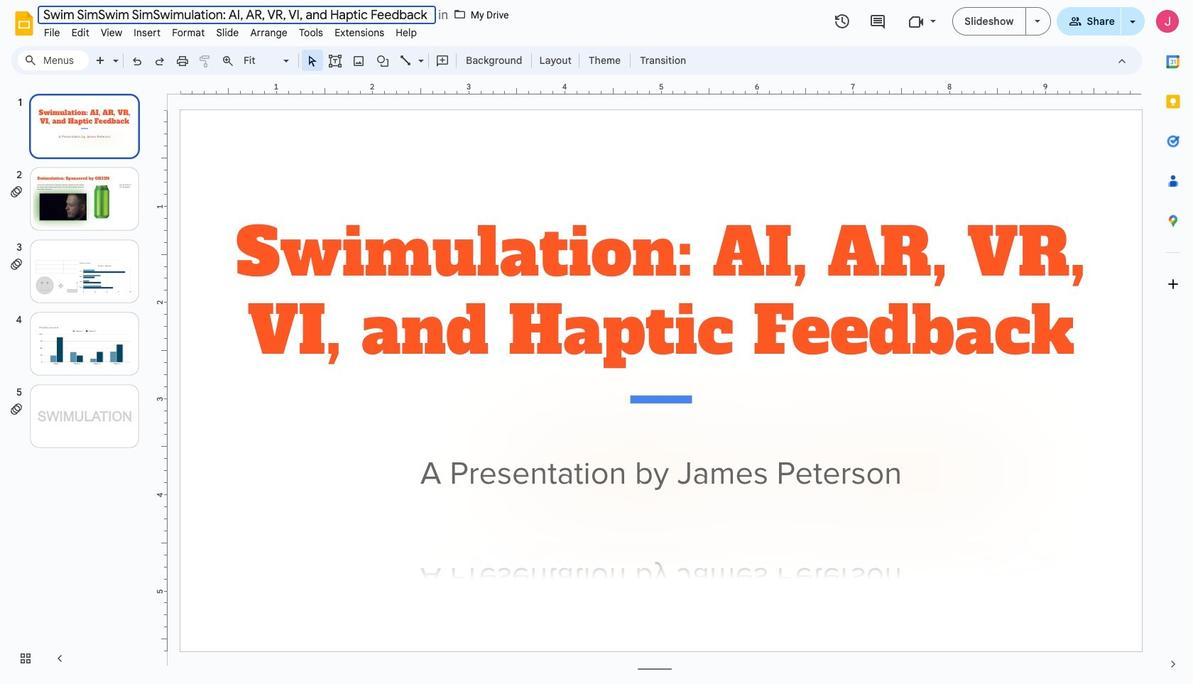 Task type: vqa. For each thing, say whether or not it's contained in the screenshot.
Share. Shared with 3 people. image
yes



Task type: describe. For each thing, give the bounding box(es) containing it.
insert image image
[[351, 50, 367, 70]]

share. shared with 3 people. image
[[1069, 15, 1082, 27]]

material image
[[454, 8, 467, 20]]

Zoom text field
[[242, 50, 281, 70]]

2 menu item from the left
[[66, 24, 95, 41]]

8 menu item from the left
[[293, 24, 329, 41]]

located in my drive google drive folder element
[[435, 6, 512, 23]]

menu bar banner
[[0, 0, 1193, 684]]

9 menu item from the left
[[329, 24, 390, 41]]

Zoom field
[[239, 50, 296, 71]]

tab list inside 'menu bar' banner
[[1154, 42, 1193, 644]]

1 menu item from the left
[[38, 24, 66, 41]]



Task type: locate. For each thing, give the bounding box(es) containing it.
new slide with layout image
[[109, 51, 119, 56]]

print (⌘p) image
[[175, 54, 190, 68]]

zoom image
[[221, 54, 235, 68]]

menu item up undo (⌘z) image in the top of the page
[[128, 24, 166, 41]]

10 menu item from the left
[[390, 24, 423, 41]]

quick sharing actions image
[[1130, 21, 1136, 43]]

application
[[0, 0, 1193, 684]]

menu item up the new slide with layout icon
[[95, 24, 128, 41]]

menu bar inside 'menu bar' banner
[[38, 18, 423, 42]]

3 menu item from the left
[[95, 24, 128, 41]]

slides home image
[[11, 11, 37, 36]]

5 menu item from the left
[[166, 24, 211, 41]]

Menus field
[[18, 50, 89, 70]]

navigation
[[0, 80, 156, 684]]

menu item up zoom icon
[[211, 24, 245, 41]]

shape image
[[375, 50, 391, 70]]

menu item up new slide (ctrl+m) icon
[[66, 24, 95, 41]]

4 menu item from the left
[[128, 24, 166, 41]]

last edit was on october 30, 2023 image
[[834, 13, 851, 30]]

hide the menus (ctrl+shift+f) image
[[1115, 54, 1129, 68]]

7 menu item from the left
[[245, 24, 293, 41]]

paint format image
[[198, 54, 212, 68]]

tab list
[[1154, 42, 1193, 644]]

select line image
[[415, 51, 424, 56]]

line image
[[399, 54, 413, 68]]

menu item up insert image in the top of the page
[[329, 24, 390, 41]]

undo (⌘z) image
[[130, 54, 144, 68]]

6 menu item from the left
[[211, 24, 245, 41]]

new slide (ctrl+m) image
[[94, 54, 108, 68]]

redo (⌘y) image
[[153, 54, 167, 68]]

menu item up select line image at top
[[390, 24, 423, 41]]

show all comments image
[[869, 13, 886, 30]]

menu item
[[38, 24, 66, 41], [66, 24, 95, 41], [95, 24, 128, 41], [128, 24, 166, 41], [166, 24, 211, 41], [211, 24, 245, 41], [245, 24, 293, 41], [293, 24, 329, 41], [329, 24, 390, 41], [390, 24, 423, 41]]

text box image
[[328, 54, 342, 68]]

Rename text field
[[38, 6, 436, 24]]

select (esc) image
[[305, 54, 320, 68]]

menu item up menus field
[[38, 24, 66, 41]]

menu bar
[[38, 18, 423, 42]]

menu item up the select (esc) icon
[[293, 24, 329, 41]]

main toolbar
[[88, 50, 693, 71]]

presentation options image
[[1035, 20, 1040, 23]]

add comment (⌘+option+m) image
[[435, 54, 450, 68]]

menu item up zoom field
[[245, 24, 293, 41]]

menu item up the print (⌘p) image
[[166, 24, 211, 41]]



